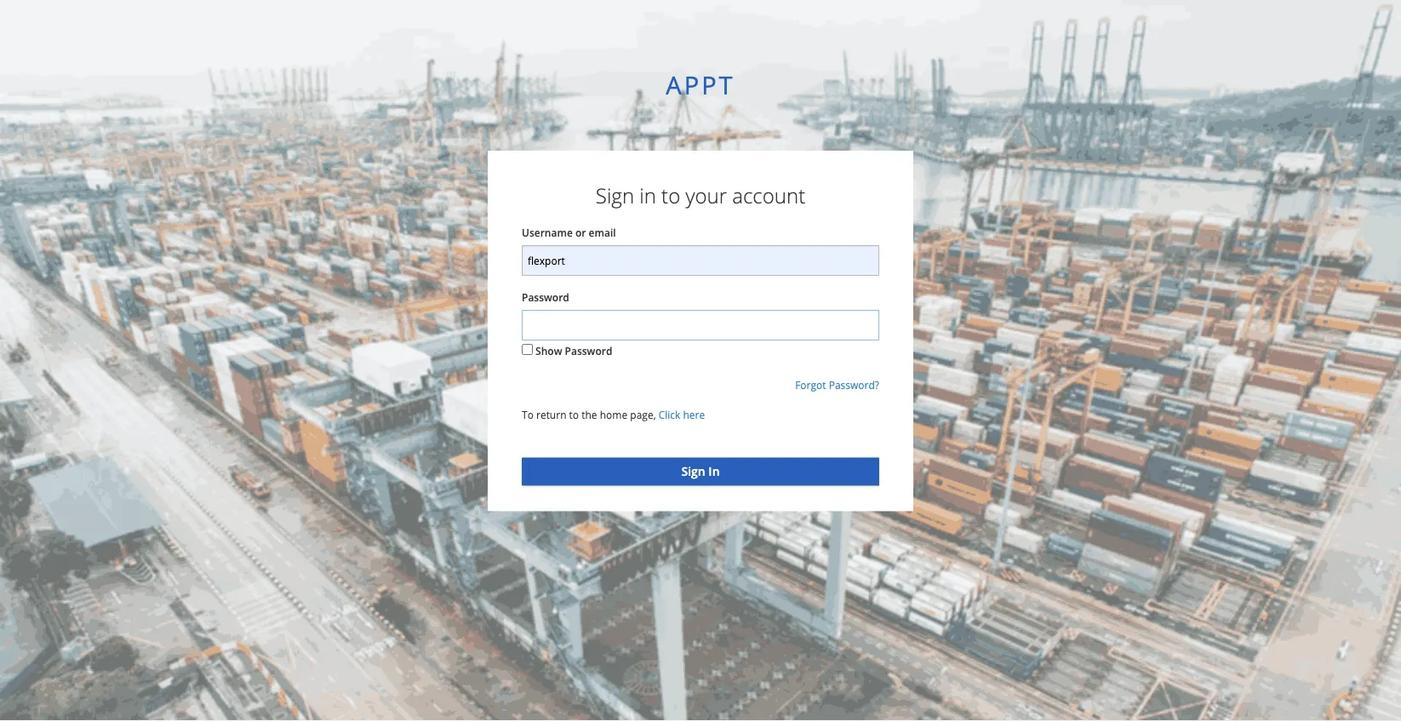 Task type: locate. For each thing, give the bounding box(es) containing it.
forgot
[[796, 378, 827, 392]]

None submit
[[522, 458, 880, 486]]

0 vertical spatial password
[[522, 290, 570, 304]]

password right show
[[565, 344, 613, 358]]

1 vertical spatial password
[[565, 344, 613, 358]]

appt
[[666, 68, 736, 101]]

0 horizontal spatial to
[[569, 408, 579, 422]]

username or email
[[522, 225, 616, 239]]

to right in
[[662, 182, 681, 209]]

to
[[662, 182, 681, 209], [569, 408, 579, 422]]

password
[[522, 290, 570, 304], [565, 344, 613, 358]]

1 horizontal spatial to
[[662, 182, 681, 209]]

to for the
[[569, 408, 579, 422]]

0 vertical spatial to
[[662, 182, 681, 209]]

Username or email text field
[[522, 245, 880, 276]]

username
[[522, 225, 573, 239]]

show
[[536, 344, 563, 358]]

click
[[659, 408, 681, 422]]

to left the
[[569, 408, 579, 422]]

email
[[589, 225, 616, 239]]

password up show
[[522, 290, 570, 304]]

1 vertical spatial to
[[569, 408, 579, 422]]



Task type: describe. For each thing, give the bounding box(es) containing it.
sign in to your account
[[596, 182, 806, 209]]

here
[[683, 408, 705, 422]]

Password password field
[[522, 310, 880, 341]]

Show Password checkbox
[[522, 344, 533, 355]]

click here link
[[659, 408, 705, 422]]

show password
[[536, 344, 613, 358]]

password?
[[829, 378, 880, 392]]

to for your
[[662, 182, 681, 209]]

to return to the home page, click here
[[522, 408, 705, 422]]

return
[[537, 408, 567, 422]]

sign
[[596, 182, 635, 209]]

forgot password? link
[[796, 378, 880, 392]]

the
[[582, 408, 598, 422]]

or
[[576, 225, 586, 239]]

your
[[686, 182, 727, 209]]

home
[[600, 408, 628, 422]]

account
[[733, 182, 806, 209]]

to
[[522, 408, 534, 422]]

page,
[[631, 408, 656, 422]]

in
[[640, 182, 657, 209]]

forgot password?
[[796, 378, 880, 392]]



